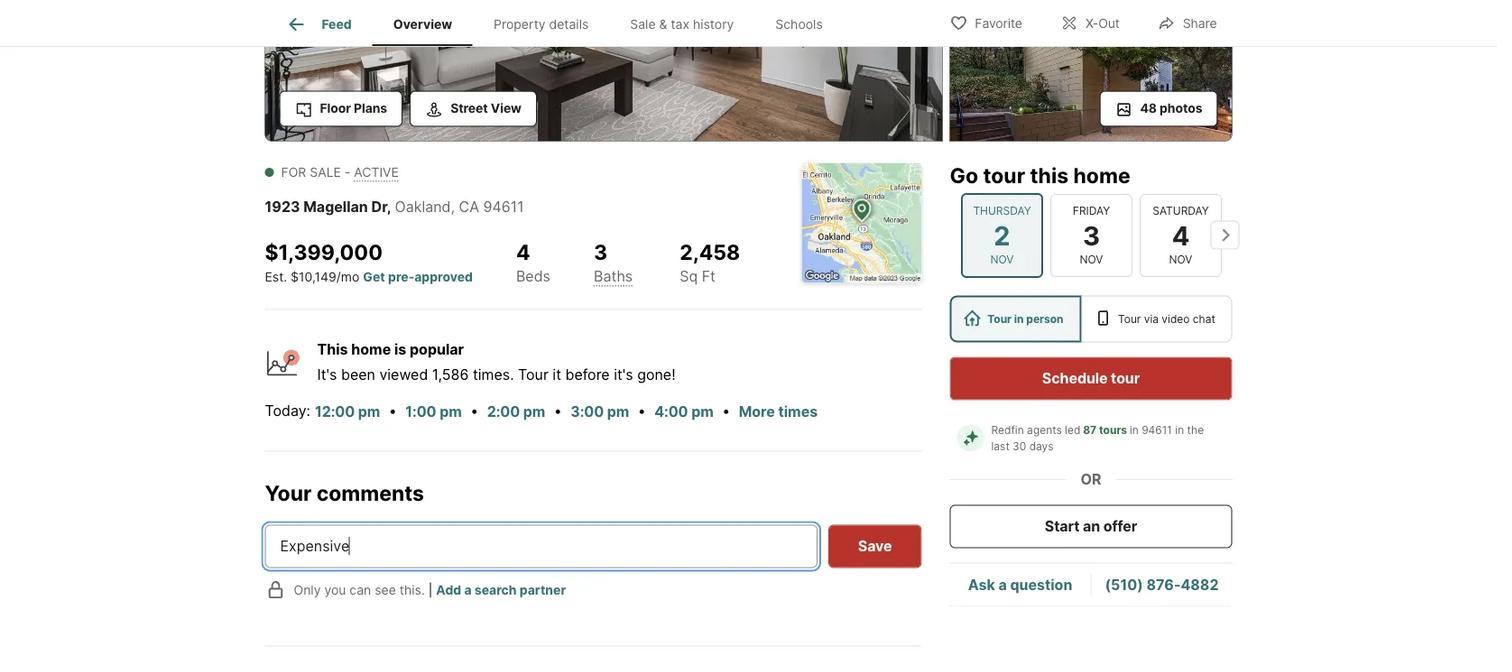 Task type: locate. For each thing, give the bounding box(es) containing it.
tour up thursday
[[983, 163, 1025, 188]]

12:00 pm button
[[314, 400, 381, 424]]

in
[[1014, 312, 1024, 325], [1130, 423, 1139, 436], [1175, 423, 1184, 436]]

5 • from the left
[[722, 402, 730, 420]]

• left 2:00
[[470, 402, 478, 420]]

nov inside thursday 2 nov
[[990, 253, 1013, 266]]

1 nov from the left
[[990, 253, 1013, 266]]

this home is popular it's been viewed 1,586 times. tour it before it's gone!
[[317, 341, 676, 384]]

2,458
[[680, 240, 740, 265]]

in the last 30 days
[[991, 423, 1207, 453]]

a right add
[[464, 582, 472, 597]]

home
[[1073, 163, 1130, 188], [351, 341, 391, 358]]

0 horizontal spatial tour
[[983, 163, 1025, 188]]

2 horizontal spatial tour
[[1118, 312, 1141, 325]]

tour for tour in person
[[987, 312, 1012, 325]]

0 horizontal spatial tour
[[518, 366, 549, 384]]

schedule tour button
[[950, 357, 1232, 400]]

next image
[[1211, 221, 1239, 249]]

nov inside saturday 4 nov
[[1169, 253, 1192, 266]]

87
[[1083, 423, 1097, 436]]

, left oakland
[[387, 198, 391, 216]]

tour in person
[[987, 312, 1064, 325]]

sale & tax history tab
[[609, 3, 755, 46]]

it's
[[317, 366, 337, 384]]

list box containing tour in person
[[950, 296, 1232, 342]]

2:00 pm button
[[486, 400, 546, 424]]

it's
[[614, 366, 633, 384]]

magellan
[[303, 198, 368, 216]]

tour in person option
[[950, 296, 1081, 342]]

person
[[1026, 312, 1064, 325]]

• left 3:00
[[554, 402, 562, 420]]

tour
[[983, 163, 1025, 188], [1111, 370, 1140, 387]]

pm right 12:00 at the bottom left of page
[[358, 403, 380, 421]]

viewed
[[379, 366, 428, 384]]

2:00
[[487, 403, 520, 421]]

1 vertical spatial 94611
[[1142, 423, 1172, 436]]

3 nov from the left
[[1169, 253, 1192, 266]]

oakland
[[395, 198, 451, 216]]

94611 left the
[[1142, 423, 1172, 436]]

today:
[[265, 402, 310, 420]]

3 pm from the left
[[523, 403, 545, 421]]

get pre-approved link
[[363, 269, 473, 284]]

redfin agents led 87 tours in 94611
[[991, 423, 1172, 436]]

0 vertical spatial home
[[1073, 163, 1130, 188]]

map entry image
[[802, 163, 922, 283]]

pm right 2:00
[[523, 403, 545, 421]]

this
[[317, 341, 348, 358]]

offer
[[1103, 518, 1137, 535]]

in left person
[[1014, 312, 1024, 325]]

list box
[[950, 296, 1232, 342]]

active
[[354, 165, 399, 180]]

home inside this home is popular it's been viewed 1,586 times. tour it before it's gone!
[[351, 341, 391, 358]]

4 pm from the left
[[607, 403, 629, 421]]

1923 magellan dr, oakland, ca 94611 image
[[265, 0, 943, 141], [950, 0, 1232, 141]]

search
[[475, 582, 517, 597]]

via
[[1144, 312, 1159, 325]]

nov for 3
[[1079, 253, 1103, 266]]

3 inside the friday 3 nov
[[1082, 219, 1100, 251]]

94611
[[483, 198, 524, 216], [1142, 423, 1172, 436]]

2 horizontal spatial nov
[[1169, 253, 1192, 266]]

•
[[389, 402, 397, 420], [470, 402, 478, 420], [554, 402, 562, 420], [638, 402, 646, 420], [722, 402, 730, 420]]

x-out
[[1086, 16, 1120, 31]]

0 horizontal spatial a
[[464, 582, 472, 597]]

1,586
[[432, 366, 469, 384]]

4 inside saturday 4 nov
[[1171, 219, 1189, 251]]

1 horizontal spatial 94611
[[1142, 423, 1172, 436]]

overview
[[393, 16, 452, 32]]

1 horizontal spatial tour
[[1111, 370, 1140, 387]]

1 horizontal spatial tour
[[987, 312, 1012, 325]]

0 horizontal spatial nov
[[990, 253, 1013, 266]]

3 • from the left
[[554, 402, 562, 420]]

0 horizontal spatial in
[[1014, 312, 1024, 325]]

None button
[[961, 192, 1043, 277], [1050, 193, 1132, 277], [1139, 193, 1221, 277], [961, 192, 1043, 277], [1050, 193, 1132, 277], [1139, 193, 1221, 277]]

schools tab
[[755, 3, 843, 46]]

for
[[281, 165, 306, 180]]

4 up beds
[[516, 240, 530, 265]]

94611 right ca
[[483, 198, 524, 216]]

2 nov from the left
[[1079, 253, 1103, 266]]

0 vertical spatial tour
[[983, 163, 1025, 188]]

0 horizontal spatial 1923 magellan dr, oakland, ca 94611 image
[[265, 0, 943, 141]]

/mo
[[336, 269, 359, 284]]

home up friday
[[1073, 163, 1130, 188]]

times.
[[473, 366, 514, 384]]

, left ca
[[451, 198, 455, 216]]

0 horizontal spatial ,
[[387, 198, 391, 216]]

0 horizontal spatial 4
[[516, 240, 530, 265]]

is
[[394, 341, 406, 358]]

in right tours at the right bottom
[[1130, 423, 1139, 436]]

nov inside the friday 3 nov
[[1079, 253, 1103, 266]]

nov for 4
[[1169, 253, 1192, 266]]

• left 4:00
[[638, 402, 646, 420]]

1:00
[[405, 403, 436, 421]]

(510) 876-4882 link
[[1105, 576, 1219, 593]]

a right the ask
[[998, 576, 1007, 593]]

property details tab
[[473, 3, 609, 46]]

nov down friday
[[1079, 253, 1103, 266]]

ft
[[702, 268, 716, 285]]

gone!
[[637, 366, 676, 384]]

friday
[[1072, 204, 1110, 217]]

nov down the saturday
[[1169, 253, 1192, 266]]

this.
[[400, 582, 425, 597]]

schedule tour
[[1042, 370, 1140, 387]]

add
[[436, 582, 461, 597]]

1 horizontal spatial 4
[[1171, 219, 1189, 251]]

0 vertical spatial 94611
[[483, 198, 524, 216]]

0 horizontal spatial 94611
[[483, 198, 524, 216]]

tour left it
[[518, 366, 549, 384]]

2 horizontal spatial in
[[1175, 423, 1184, 436]]

tour for schedule
[[1111, 370, 1140, 387]]

3 down friday
[[1082, 219, 1100, 251]]

0 horizontal spatial 3
[[594, 240, 607, 265]]

3 up baths link
[[594, 240, 607, 265]]

tab list
[[265, 0, 858, 46]]

pm right 3:00
[[607, 403, 629, 421]]

thursday
[[973, 204, 1031, 217]]

street view
[[450, 101, 522, 116]]

tour inside option
[[1118, 312, 1141, 325]]

sq
[[680, 268, 698, 285]]

nov down 2
[[990, 253, 1013, 266]]

beds
[[516, 267, 550, 285]]

nov
[[990, 253, 1013, 266], [1079, 253, 1103, 266], [1169, 253, 1192, 266]]

• left 1:00
[[389, 402, 397, 420]]

redfin
[[991, 423, 1024, 436]]

0 horizontal spatial home
[[351, 341, 391, 358]]

1 vertical spatial tour
[[1111, 370, 1140, 387]]

1 horizontal spatial nov
[[1079, 253, 1103, 266]]

x-
[[1086, 16, 1098, 31]]

favorite button
[[934, 4, 1038, 41]]

you
[[324, 582, 346, 597]]

tab list containing feed
[[265, 0, 858, 46]]

tour inside schedule tour button
[[1111, 370, 1140, 387]]

thursday 2 nov
[[973, 204, 1031, 266]]

overview tab
[[372, 3, 473, 46]]

ask a question link
[[968, 576, 1072, 593]]

start an offer button
[[950, 505, 1232, 548]]

in left the
[[1175, 423, 1184, 436]]

1 horizontal spatial home
[[1073, 163, 1130, 188]]

home up been
[[351, 341, 391, 358]]

1 horizontal spatial 1923 magellan dr, oakland, ca 94611 image
[[950, 0, 1232, 141]]

2
[[993, 219, 1010, 251]]

4 down the saturday
[[1171, 219, 1189, 251]]

in inside in the last 30 days
[[1175, 423, 1184, 436]]

tour left via
[[1118, 312, 1141, 325]]

can
[[350, 582, 371, 597]]

2,458 sq ft
[[680, 240, 740, 285]]

this
[[1030, 163, 1069, 188]]

$1,399,000
[[265, 240, 383, 265]]

feed link
[[286, 14, 352, 35]]

pm right 4:00
[[691, 403, 713, 421]]

4 • from the left
[[638, 402, 646, 420]]

1 horizontal spatial 3
[[1082, 219, 1100, 251]]

1 vertical spatial home
[[351, 341, 391, 358]]

tour left person
[[987, 312, 1012, 325]]

tour right the schedule
[[1111, 370, 1140, 387]]

48 photos button
[[1099, 91, 1218, 127]]

approved
[[414, 269, 473, 284]]

1 horizontal spatial ,
[[451, 198, 455, 216]]

dr
[[371, 198, 387, 216]]

48
[[1140, 101, 1157, 116]]

history
[[693, 16, 734, 32]]

tour inside 'option'
[[987, 312, 1012, 325]]

-
[[345, 165, 350, 180]]

4
[[1171, 219, 1189, 251], [516, 240, 530, 265]]

30
[[1013, 439, 1026, 453]]

photos
[[1160, 101, 1202, 116]]

• left more
[[722, 402, 730, 420]]

Add a comment... text field
[[280, 535, 802, 557]]

4882
[[1181, 576, 1219, 593]]

question
[[1010, 576, 1072, 593]]

est.
[[265, 269, 287, 284]]

pm right 1:00
[[440, 403, 462, 421]]

1 , from the left
[[387, 198, 391, 216]]

4 inside the 4 beds
[[516, 240, 530, 265]]

ask a question
[[968, 576, 1072, 593]]



Task type: vqa. For each thing, say whether or not it's contained in the screenshot.
4:00 Pm button
yes



Task type: describe. For each thing, give the bounding box(es) containing it.
start an offer
[[1045, 518, 1137, 535]]

2 pm from the left
[[440, 403, 462, 421]]

$10,149
[[291, 269, 336, 284]]

876-
[[1146, 576, 1181, 593]]

tour for tour via video chat
[[1118, 312, 1141, 325]]

12:00
[[315, 403, 355, 421]]

(510)
[[1105, 576, 1143, 593]]

48 photos
[[1140, 101, 1202, 116]]

before
[[565, 366, 610, 384]]

share button
[[1142, 4, 1232, 41]]

video
[[1162, 312, 1190, 325]]

save
[[858, 537, 892, 555]]

3:00 pm button
[[570, 400, 630, 424]]

add a search partner button
[[436, 582, 566, 597]]

save button
[[828, 525, 922, 568]]

days
[[1029, 439, 1054, 453]]

go tour this home
[[950, 163, 1130, 188]]

more
[[739, 403, 775, 421]]

agents
[[1027, 423, 1062, 436]]

sale
[[630, 16, 656, 32]]

$1,399,000 est. $10,149 /mo get pre-approved
[[265, 240, 473, 284]]

3 baths
[[594, 240, 633, 285]]

or
[[1081, 471, 1101, 488]]

in inside tour in person 'option'
[[1014, 312, 1024, 325]]

tour via video chat
[[1118, 312, 1215, 325]]

1923
[[265, 198, 300, 216]]

1 horizontal spatial a
[[998, 576, 1007, 593]]

saturday 4 nov
[[1152, 204, 1209, 266]]

3:00
[[571, 403, 604, 421]]

today: 12:00 pm • 1:00 pm • 2:00 pm • 3:00 pm • 4:00 pm • more times
[[265, 402, 818, 421]]

street
[[450, 101, 488, 116]]

start
[[1045, 518, 1080, 535]]

view
[[491, 101, 522, 116]]

tour for go
[[983, 163, 1025, 188]]

property details
[[494, 16, 589, 32]]

it
[[553, 366, 561, 384]]

details
[[549, 16, 589, 32]]

only you can see this.
[[294, 582, 425, 597]]

plans
[[354, 101, 387, 116]]

times
[[778, 403, 818, 421]]

| add a search partner
[[428, 582, 566, 597]]

floor
[[320, 101, 351, 116]]

tour inside this home is popular it's been viewed 1,586 times. tour it before it's gone!
[[518, 366, 549, 384]]

schools
[[775, 16, 823, 32]]

tours
[[1099, 423, 1127, 436]]

get
[[363, 269, 385, 284]]

1:00 pm button
[[405, 400, 463, 424]]

chat
[[1193, 312, 1215, 325]]

4:00
[[655, 403, 688, 421]]

tour via video chat option
[[1081, 296, 1232, 342]]

1 1923 magellan dr, oakland, ca 94611 image from the left
[[265, 0, 943, 141]]

your comments
[[265, 481, 424, 506]]

3 inside 3 baths
[[594, 240, 607, 265]]

saturday
[[1152, 204, 1209, 217]]

out
[[1098, 16, 1120, 31]]

2 , from the left
[[451, 198, 455, 216]]

pre-
[[388, 269, 414, 284]]

see
[[375, 582, 396, 597]]

2 • from the left
[[470, 402, 478, 420]]

floor plans
[[320, 101, 387, 116]]

an
[[1083, 518, 1100, 535]]

ca
[[459, 198, 479, 216]]

friday 3 nov
[[1072, 204, 1110, 266]]

2 1923 magellan dr, oakland, ca 94611 image from the left
[[950, 0, 1232, 141]]

nov for 2
[[990, 253, 1013, 266]]

been
[[341, 366, 375, 384]]

1 pm from the left
[[358, 403, 380, 421]]

favorite
[[975, 16, 1022, 31]]

1 • from the left
[[389, 402, 397, 420]]

schedule
[[1042, 370, 1108, 387]]

4:00 pm button
[[654, 400, 714, 424]]

comments
[[316, 481, 424, 506]]

4 beds
[[516, 240, 550, 285]]

1923 magellan dr , oakland , ca 94611
[[265, 198, 524, 216]]

|
[[428, 582, 433, 597]]

feed
[[322, 16, 352, 32]]

your
[[265, 481, 312, 506]]

5 pm from the left
[[691, 403, 713, 421]]

the
[[1187, 423, 1204, 436]]

1 horizontal spatial in
[[1130, 423, 1139, 436]]

partner
[[520, 582, 566, 597]]



